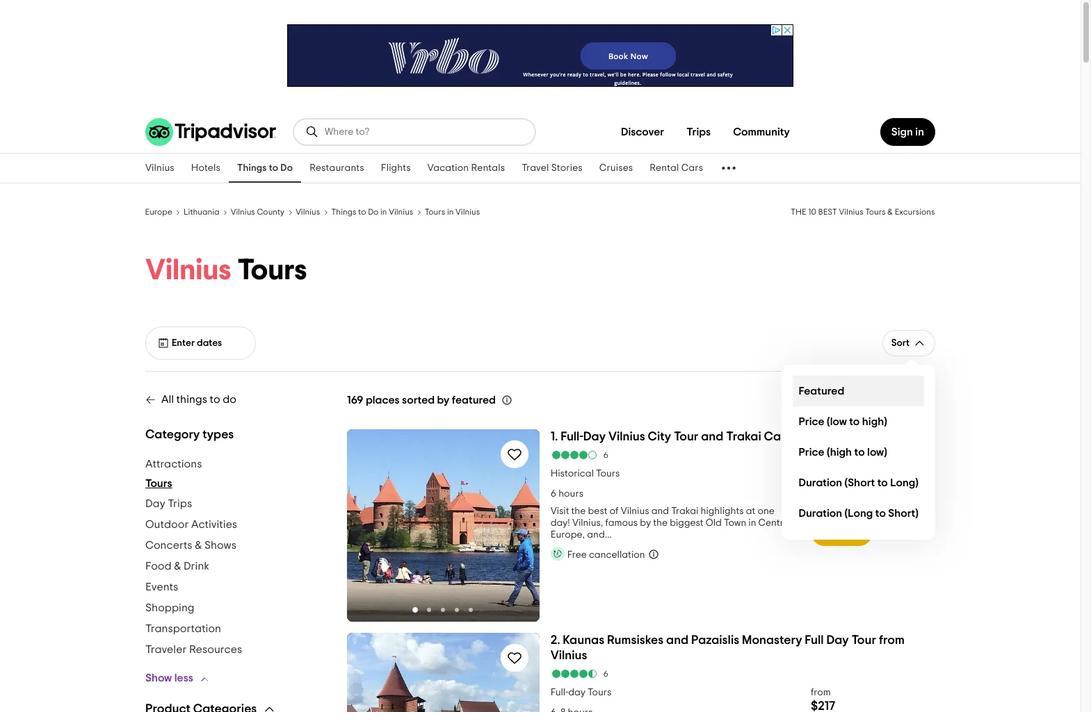 Task type: vqa. For each thing, say whether or not it's contained in the screenshot.
USD
no



Task type: locate. For each thing, give the bounding box(es) containing it.
0 vertical spatial duration
[[799, 477, 842, 489]]

1 6 link from the top
[[551, 451, 935, 460]]

1 save to a trip image from the top
[[506, 446, 523, 463]]

carousel of images figure
[[347, 430, 539, 622]]

to for price (high to low)
[[854, 447, 865, 458]]

6 link
[[551, 451, 935, 460], [551, 669, 935, 679]]

to left long)
[[877, 477, 888, 489]]

vilnius left county
[[231, 208, 255, 216]]

in inside visit the best of vilnius and trakai highlights at one day! vilnius, famous by the biggest old town in central europe, and…
[[749, 519, 756, 529]]

to right (low
[[849, 416, 860, 427]]

2 price from the top
[[799, 447, 825, 458]]

the
[[571, 507, 586, 517]]

tours right historical
[[596, 469, 620, 479]]

by the
[[640, 519, 668, 529]]

6 for kaunas rumsiskes and pazaislis monastery full day tour from vilnius
[[603, 670, 608, 679]]

tours in vilnius
[[425, 208, 480, 216]]

6 link for kaunas rumsiskes and pazaislis monastery full day tour from vilnius
[[551, 669, 935, 679]]

& left drink
[[174, 561, 181, 572]]

tour right full
[[852, 635, 876, 647]]

hotels link
[[183, 154, 229, 183]]

duration for duration (long to short)
[[799, 508, 842, 519]]

0 horizontal spatial tour
[[674, 431, 699, 444]]

rumsiskes
[[607, 635, 664, 647]]

travel
[[522, 163, 549, 173]]

0 vertical spatial tour
[[674, 431, 699, 444]]

price for price (low to high)
[[799, 416, 825, 427]]

best
[[819, 208, 838, 216]]

6 up full-day tours
[[603, 670, 608, 679]]

lithuania link
[[184, 206, 220, 217]]

to right (long
[[875, 508, 886, 519]]

visit the best of vilnius and trakai highlights at one day! vilnius, famous by the biggest old town in central europe, and… link
[[551, 506, 800, 542]]

0 vertical spatial things
[[237, 163, 267, 173]]

0 horizontal spatial &
[[174, 561, 181, 572]]

save to a trip image
[[506, 446, 523, 463], [506, 650, 523, 667]]

transportation
[[145, 624, 221, 635]]

day right full
[[826, 635, 849, 647]]

0 horizontal spatial trakai
[[671, 507, 699, 517]]

filters
[[911, 395, 935, 405]]

None search field
[[294, 120, 535, 145]]

0 vertical spatial &
[[888, 208, 893, 216]]

concerts
[[145, 540, 192, 551]]

1 vertical spatial price
[[799, 447, 825, 458]]

food & drink link
[[145, 556, 209, 577]]

full-
[[561, 431, 583, 444], [551, 688, 568, 698]]

in right sign
[[915, 127, 924, 138]]

6 up historical tours
[[603, 451, 608, 460]]

events link
[[145, 577, 178, 598]]

1 vertical spatial tour
[[852, 635, 876, 647]]

1 vertical spatial do
[[368, 208, 379, 216]]

0 vertical spatial 6
[[603, 451, 608, 460]]

long)
[[890, 477, 919, 489]]

trips up outdoor activities
[[168, 499, 192, 510]]

169 places sorted by featured
[[347, 395, 496, 406]]

list box
[[782, 365, 935, 540]]

to down restaurants
[[359, 208, 367, 216]]

1 vertical spatial day
[[145, 499, 165, 510]]

rentals
[[471, 163, 505, 173]]

places
[[366, 395, 400, 406]]

1 horizontal spatial &
[[195, 540, 202, 551]]

vilnius link
[[137, 154, 183, 183], [296, 206, 320, 217]]

0 horizontal spatial do
[[281, 163, 293, 173]]

do up county
[[281, 163, 293, 173]]

vacation rentals link
[[419, 154, 513, 183]]

1 horizontal spatial things
[[332, 208, 357, 216]]

full- down 4.5 of 5 bubbles image at the bottom right of page
[[551, 688, 568, 698]]

dates
[[197, 339, 222, 348]]

things down restaurants
[[332, 208, 357, 216]]

kaunas
[[563, 635, 604, 647]]

1 horizontal spatial vilnius link
[[296, 206, 320, 217]]

1 vertical spatial save to a trip image
[[506, 650, 523, 667]]

price left (low
[[799, 416, 825, 427]]

and right city
[[701, 431, 724, 444]]

europe link
[[145, 206, 173, 217]]

at
[[746, 507, 756, 517]]

things to do link
[[229, 154, 301, 183]]

day up outdoor
[[145, 499, 165, 510]]

1 price from the top
[[799, 416, 825, 427]]

vilnius inside visit the best of vilnius and trakai highlights at one day! vilnius, famous by the biggest old town in central europe, and…
[[621, 507, 649, 517]]

1.
[[551, 431, 558, 444]]

2 horizontal spatial &
[[888, 208, 893, 216]]

&
[[888, 208, 893, 216], [195, 540, 202, 551], [174, 561, 181, 572]]

2.
[[551, 635, 560, 647]]

lithuania
[[184, 208, 220, 216]]

do for things to do
[[281, 163, 293, 173]]

traveler resources
[[145, 645, 242, 656]]

shopping link
[[145, 598, 194, 619]]

& up drink
[[195, 540, 202, 551]]

vilnius up 4.5 of 5 bubbles image at the bottom right of page
[[551, 650, 587, 663]]

0 vertical spatial day
[[583, 431, 606, 444]]

in down at on the bottom right of the page
[[749, 519, 756, 529]]

do down flights link
[[368, 208, 379, 216]]

do
[[281, 163, 293, 173], [368, 208, 379, 216]]

day up 4.0 of 5 bubbles image
[[583, 431, 606, 444]]

all
[[898, 395, 908, 405]]

2 6 link from the top
[[551, 669, 935, 679]]

advertisement region
[[287, 24, 794, 87]]

6 left the hours
[[551, 490, 556, 499]]

0 vertical spatial and
[[701, 431, 724, 444]]

day trips link
[[145, 494, 192, 515]]

0 vertical spatial do
[[281, 163, 293, 173]]

0 vertical spatial 6 link
[[551, 451, 935, 460]]

food & drink
[[145, 561, 209, 572]]

1 vertical spatial trips
[[168, 499, 192, 510]]

(low
[[827, 416, 847, 427]]

0 vertical spatial vilnius link
[[137, 154, 183, 183]]

by
[[437, 395, 450, 406]]

duration down '$196'
[[799, 508, 842, 519]]

(short
[[845, 477, 875, 489]]

0 horizontal spatial day
[[145, 499, 165, 510]]

1 horizontal spatial do
[[368, 208, 379, 216]]

sorted
[[402, 395, 435, 406]]

in down vacation
[[447, 208, 454, 216]]

trips
[[687, 127, 711, 138], [168, 499, 192, 510]]

2 duration from the top
[[799, 508, 842, 519]]

tour right city
[[674, 431, 699, 444]]

of
[[610, 507, 619, 517]]

0 horizontal spatial things
[[237, 163, 267, 173]]

and inside visit the best of vilnius and trakai highlights at one day! vilnius, famous by the biggest old town in central europe, and…
[[651, 507, 669, 517]]

trips up cars
[[687, 127, 711, 138]]

2 vertical spatial day
[[826, 635, 849, 647]]

4.0 of 5 bubbles image
[[551, 451, 598, 460]]

0 horizontal spatial vilnius link
[[137, 154, 183, 183]]

vilnius inside kaunas rumsiskes and pazaislis monastery full day tour from vilnius
[[551, 650, 587, 663]]

1 vertical spatial and
[[651, 507, 669, 517]]

enter dates
[[172, 339, 222, 348]]

1 vertical spatial 6 link
[[551, 669, 935, 679]]

0 vertical spatial trips
[[687, 127, 711, 138]]

the 10 best vilnius tours & excursions
[[791, 208, 935, 216]]

castle
[[764, 431, 801, 444]]

community
[[733, 127, 790, 138]]

price left '(high'
[[799, 447, 825, 458]]

cars
[[681, 163, 703, 173]]

1 duration from the top
[[799, 477, 842, 489]]

vilnius link right county
[[296, 206, 320, 217]]

6 for full-day vilnius city tour and trakai castle from vilnius
[[603, 451, 608, 460]]

hours
[[559, 490, 583, 499]]

(long
[[845, 508, 873, 519]]

1 horizontal spatial trakai
[[726, 431, 761, 444]]

0 vertical spatial price
[[799, 416, 825, 427]]

sign in
[[891, 127, 924, 138]]

to
[[269, 163, 278, 173], [359, 208, 367, 216], [210, 394, 220, 405], [849, 416, 860, 427], [854, 447, 865, 458], [877, 477, 888, 489], [875, 508, 886, 519]]

types
[[203, 429, 234, 442]]

and left pazaislis
[[666, 635, 689, 647]]

vilnius up the famous
[[621, 507, 649, 517]]

highlights
[[701, 507, 744, 517]]

6 link for full-day vilnius city tour and trakai castle from vilnius
[[551, 451, 935, 460]]

trakai up biggest
[[671, 507, 699, 517]]

& left excursions
[[888, 208, 893, 216]]

to left 'do'
[[210, 394, 220, 405]]

1 horizontal spatial tour
[[852, 635, 876, 647]]

things
[[237, 163, 267, 173], [332, 208, 357, 216]]

2 vertical spatial &
[[174, 561, 181, 572]]

2 save to a trip image from the top
[[506, 650, 523, 667]]

1 horizontal spatial trips
[[687, 127, 711, 138]]

6 link down 1. full-day vilnius city tour and trakai castle from vilnius
[[551, 451, 935, 460]]

to left low)
[[854, 447, 865, 458]]

6 link down kaunas rumsiskes and pazaislis monastery full day tour from vilnius
[[551, 669, 935, 679]]

1 vertical spatial &
[[195, 540, 202, 551]]

1 vertical spatial things
[[332, 208, 357, 216]]

historical
[[551, 469, 594, 479]]

price (low to high)
[[799, 416, 887, 427]]

2 vertical spatial and
[[666, 635, 689, 647]]

tripadvisor image
[[145, 118, 276, 146]]

duration for duration (short to long)
[[799, 477, 842, 489]]

0 vertical spatial full-
[[561, 431, 583, 444]]

duration down '(high'
[[799, 477, 842, 489]]

events
[[145, 582, 178, 593]]

2 horizontal spatial day
[[826, 635, 849, 647]]

things up vilnius county link
[[237, 163, 267, 173]]

1 vertical spatial trakai
[[671, 507, 699, 517]]

1 vertical spatial 6
[[551, 490, 556, 499]]

duration
[[799, 477, 842, 489], [799, 508, 842, 519]]

tours up the day trips link
[[145, 478, 172, 490]]

famous
[[605, 519, 638, 529]]

save to a trip image for 2.
[[506, 650, 523, 667]]

full- right the 1.
[[561, 431, 583, 444]]

2 vertical spatial 6
[[603, 670, 608, 679]]

0 vertical spatial save to a trip image
[[506, 446, 523, 463]]

food
[[145, 561, 172, 572]]

1 vertical spatial duration
[[799, 508, 842, 519]]

vilnius link up europe link
[[137, 154, 183, 183]]

and up by the
[[651, 507, 669, 517]]

trakai
[[726, 431, 761, 444], [671, 507, 699, 517]]

trakai left castle
[[726, 431, 761, 444]]



Task type: describe. For each thing, give the bounding box(es) containing it.
sign in link
[[880, 118, 935, 146]]

day
[[568, 688, 586, 698]]

outdoor
[[145, 520, 189, 531]]

search image
[[305, 125, 319, 139]]

vilnius down vacation rentals link
[[456, 208, 480, 216]]

discover button
[[610, 118, 675, 146]]

pazaislis
[[691, 635, 739, 647]]

category types
[[145, 429, 234, 442]]

list box containing featured
[[782, 365, 935, 540]]

show less button
[[145, 672, 215, 686]]

drink
[[184, 561, 209, 572]]

4.5 of 5 bubbles image
[[551, 670, 598, 679]]

the
[[791, 208, 807, 216]]

biggest
[[670, 519, 704, 529]]

city
[[648, 431, 671, 444]]

1 horizontal spatial day
[[583, 431, 606, 444]]

vilnius right best
[[839, 208, 864, 216]]

cruises
[[599, 163, 633, 173]]

restaurants link
[[301, 154, 373, 183]]

less
[[174, 673, 193, 684]]

sort
[[891, 338, 910, 348]]

concerts & shows
[[145, 540, 236, 551]]

tours right day
[[588, 688, 612, 698]]

rental cars link
[[641, 154, 712, 183]]

trips inside button
[[687, 127, 711, 138]]

day inside kaunas rumsiskes and pazaislis monastery full day tour from vilnius
[[826, 635, 849, 647]]

sort button
[[882, 330, 935, 357]]

enter
[[172, 339, 195, 348]]

& for concerts & shows
[[195, 540, 202, 551]]

trips button
[[675, 118, 722, 146]]

vilnius up 'price (high to low)'
[[832, 431, 869, 444]]

featured
[[452, 395, 496, 406]]

cruises link
[[591, 154, 641, 183]]

travel stories link
[[513, 154, 591, 183]]

& for food & drink
[[174, 561, 181, 572]]

Search search field
[[325, 126, 524, 138]]

outdoor activities
[[145, 520, 237, 531]]

vilnius down the flights
[[389, 208, 414, 216]]

vacation
[[428, 163, 469, 173]]

sign
[[891, 127, 913, 138]]

activities
[[191, 520, 237, 531]]

tours left excursions
[[866, 208, 886, 216]]

transportation link
[[145, 619, 221, 640]]

flights link
[[373, 154, 419, 183]]

travel stories
[[522, 163, 583, 173]]

6 hours
[[551, 490, 583, 499]]

price (high to low)
[[799, 447, 887, 458]]

cancellation
[[589, 550, 645, 560]]

full
[[805, 635, 824, 647]]

price for price (high to low)
[[799, 447, 825, 458]]

all things to do link
[[145, 394, 236, 405]]

free cancellation
[[567, 550, 645, 560]]

vilnius up europe link
[[145, 163, 174, 173]]

0 vertical spatial trakai
[[726, 431, 761, 444]]

things for things to do in vilnius
[[332, 208, 357, 216]]

do for things to do in vilnius
[[368, 208, 379, 216]]

europe,
[[551, 531, 585, 540]]

all things to do
[[161, 394, 236, 405]]

vilnius down lithuania
[[145, 256, 231, 285]]

shows
[[204, 540, 236, 551]]

visit
[[551, 507, 569, 517]]

stories
[[551, 163, 583, 173]]

flights
[[381, 163, 411, 173]]

clear all filters
[[871, 395, 935, 405]]

tour inside kaunas rumsiskes and pazaislis monastery full day tour from vilnius
[[852, 635, 876, 647]]

to for all things to do
[[210, 394, 220, 405]]

things for things to do
[[237, 163, 267, 173]]

to for duration (long to short)
[[875, 508, 886, 519]]

vacation rentals
[[428, 163, 505, 173]]

vilnius county
[[231, 208, 285, 216]]

to for duration (short to long)
[[877, 477, 888, 489]]

clear all filters link
[[871, 385, 935, 415]]

to up county
[[269, 163, 278, 173]]

1 vertical spatial full-
[[551, 688, 568, 698]]

restaurants
[[310, 163, 364, 173]]

vilnius tours
[[145, 256, 307, 285]]

from inside 'from $196'
[[811, 469, 831, 479]]

things to do in vilnius link
[[332, 206, 414, 217]]

show less
[[145, 673, 193, 684]]

1 vertical spatial vilnius link
[[296, 206, 320, 217]]

shopping
[[145, 603, 194, 614]]

things to do
[[237, 163, 293, 173]]

traveler
[[145, 645, 187, 656]]

historical tours
[[551, 469, 620, 479]]

do
[[223, 394, 236, 405]]

from inside kaunas rumsiskes and pazaislis monastery full day tour from vilnius
[[879, 635, 905, 647]]

short)
[[888, 508, 919, 519]]

vilnius right county
[[296, 208, 320, 216]]

rental cars
[[650, 163, 703, 173]]

0 horizontal spatial trips
[[168, 499, 192, 510]]

europe
[[145, 208, 173, 216]]

tours down county
[[237, 256, 307, 285]]

(high
[[827, 447, 852, 458]]

and inside kaunas rumsiskes and pazaislis monastery full day tour from vilnius
[[666, 635, 689, 647]]

discover
[[621, 127, 664, 138]]

vilnius county link
[[231, 206, 285, 217]]

vilnius left city
[[608, 431, 645, 444]]

monastery
[[742, 635, 802, 647]]

to for price (low to high)
[[849, 416, 860, 427]]

tours down vacation
[[425, 208, 445, 216]]

visit the best of vilnius and trakai highlights at one day! vilnius, famous by the biggest old town in central europe, and…
[[551, 507, 792, 540]]

day trips
[[145, 499, 192, 510]]

10
[[809, 208, 817, 216]]

from $196
[[811, 469, 837, 494]]

169
[[347, 395, 363, 406]]

old
[[706, 519, 722, 529]]

town
[[724, 519, 746, 529]]

in down flights link
[[381, 208, 387, 216]]

save to a trip image for 1.
[[506, 446, 523, 463]]

enter dates button
[[145, 327, 256, 360]]

trakai inside visit the best of vilnius and trakai highlights at one day! vilnius, famous by the biggest old town in central europe, and…
[[671, 507, 699, 517]]

clear
[[871, 395, 896, 405]]

traveler resources link
[[145, 640, 242, 661]]

community button
[[722, 118, 801, 146]]

and…
[[587, 531, 612, 540]]

featured
[[799, 386, 844, 397]]

attractions link
[[145, 454, 202, 475]]

concerts & shows link
[[145, 536, 236, 556]]

best
[[588, 507, 608, 517]]



